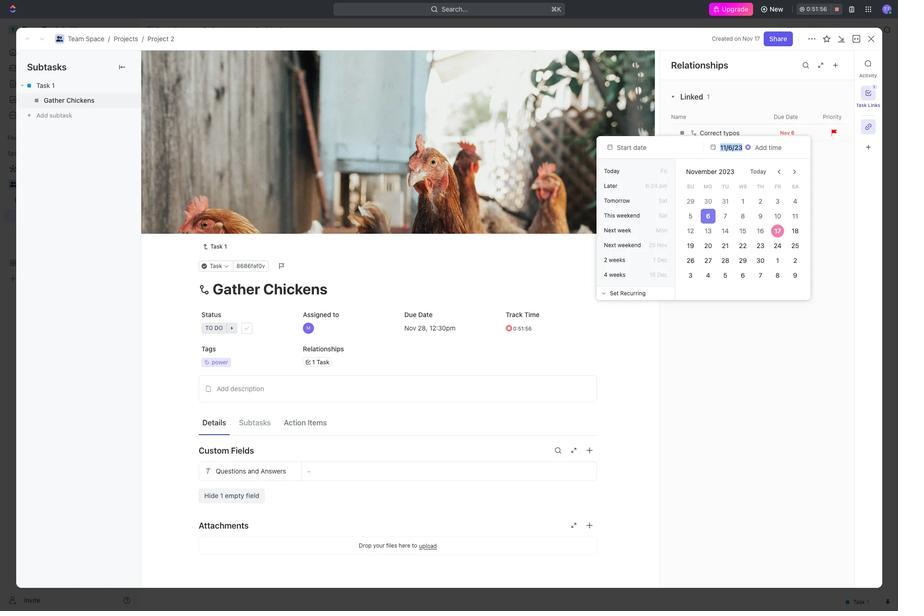 Task type: describe. For each thing, give the bounding box(es) containing it.
15 for 15 dec
[[650, 271, 656, 278]]

action
[[284, 419, 306, 427]]

correct
[[700, 129, 722, 137]]

new
[[770, 5, 784, 13]]

upload button
[[419, 543, 437, 550]]

0 horizontal spatial today
[[604, 168, 620, 174]]

task sidebar navigation tab list
[[857, 56, 881, 155]]

today button
[[745, 164, 772, 179]]

1 horizontal spatial project 2 link
[[244, 24, 285, 35]]

status
[[202, 311, 221, 319]]

1 button for 1
[[207, 160, 220, 170]]

time
[[525, 311, 540, 319]]

subtasks inside button
[[239, 419, 271, 427]]

2 vertical spatial add task button
[[183, 192, 218, 203]]

created on nov 17
[[712, 35, 761, 42]]

correct typos link
[[688, 125, 762, 141]]

1 horizontal spatial projects link
[[200, 24, 239, 35]]

24
[[774, 242, 782, 250]]

th
[[757, 183, 764, 189]]

0 vertical spatial task 1 link
[[16, 78, 141, 93]]

2 horizontal spatial add task
[[832, 59, 860, 67]]

your
[[373, 543, 385, 550]]

add down automations button
[[832, 59, 844, 67]]

gather chickens link
[[16, 93, 141, 108]]

in
[[172, 131, 178, 138]]

dashboards link
[[4, 92, 134, 107]]

1 inside task sidebar navigation tab list
[[874, 85, 876, 89]]

nov inside dropdown button
[[780, 130, 790, 136]]

su
[[687, 183, 694, 189]]

tree inside sidebar navigation
[[4, 161, 134, 286]]

automations button
[[814, 23, 862, 37]]

automations
[[819, 25, 858, 33]]

home
[[22, 48, 40, 56]]

1 horizontal spatial 30
[[757, 257, 765, 264]]

hide button
[[477, 107, 497, 118]]

created
[[712, 35, 733, 42]]

user group image inside sidebar navigation
[[10, 182, 16, 187]]

1 button inside task sidebar navigation tab list
[[861, 84, 877, 101]]

6:24 pm
[[646, 182, 668, 189]]

calendar link
[[235, 83, 264, 96]]

pm
[[659, 182, 668, 189]]

chickens
[[66, 96, 94, 104]]

14
[[722, 227, 729, 235]]

0 horizontal spatial 17
[[755, 35, 761, 42]]

name
[[671, 113, 686, 120]]

board link
[[171, 83, 191, 96]]

attachments
[[199, 521, 249, 531]]

0 vertical spatial 7
[[724, 212, 727, 220]]

Due date text field
[[720, 143, 743, 151]]

0 horizontal spatial projects link
[[114, 35, 138, 43]]

12
[[687, 227, 694, 235]]

11
[[793, 212, 798, 220]]

1 vertical spatial 6
[[706, 212, 710, 220]]

spaces
[[7, 150, 27, 157]]

linked 1
[[681, 93, 710, 101]]

10
[[775, 212, 782, 220]]

team for team space / projects / project 2
[[68, 35, 84, 43]]

add inside button
[[217, 385, 229, 393]]

favorites button
[[4, 133, 36, 144]]

list link
[[206, 83, 219, 96]]

drop
[[359, 543, 372, 550]]

mon
[[656, 227, 668, 234]]

dashboards
[[22, 95, 58, 103]]

6 inside dropdown button
[[791, 130, 795, 136]]

assignees button
[[375, 107, 418, 118]]

add description button
[[202, 382, 594, 397]]

1 vertical spatial 9
[[794, 271, 798, 279]]

action items
[[284, 419, 327, 427]]

track time
[[506, 311, 540, 319]]

0 vertical spatial to
[[172, 219, 180, 226]]

1 horizontal spatial 17
[[775, 227, 781, 235]]

correct typos
[[700, 129, 740, 137]]

1 horizontal spatial 29
[[739, 257, 747, 264]]

25 nov
[[649, 242, 668, 249]]

next for next week
[[604, 227, 616, 234]]

21
[[722, 242, 729, 250]]

mo
[[704, 183, 712, 189]]

fr
[[775, 183, 781, 189]]

18
[[792, 227, 799, 235]]

set
[[610, 290, 619, 297]]

due date
[[405, 311, 433, 319]]

here
[[399, 543, 411, 550]]

today inside today button
[[751, 168, 767, 175]]

to do
[[172, 219, 190, 226]]

1 horizontal spatial add task
[[249, 131, 273, 138]]

sa
[[792, 183, 799, 189]]

task inside tab list
[[857, 102, 867, 108]]

weeks for 4 weeks
[[609, 271, 626, 278]]

0 vertical spatial task 1
[[36, 82, 55, 89]]

next for next weekend
[[604, 242, 616, 249]]

0 horizontal spatial project 2
[[161, 55, 216, 70]]

26
[[687, 257, 695, 264]]

1 horizontal spatial projects
[[212, 25, 236, 33]]

sat for tomorrow
[[659, 197, 668, 204]]

0 horizontal spatial 29
[[687, 197, 695, 205]]

links
[[869, 102, 881, 108]]

references
[[681, 185, 719, 194]]

0 vertical spatial add task button
[[826, 56, 865, 71]]

1 vertical spatial to
[[333, 311, 339, 319]]

31
[[722, 197, 729, 205]]

2 horizontal spatial 4
[[793, 197, 798, 205]]

description
[[231, 385, 264, 393]]

2 vertical spatial project
[[161, 55, 202, 70]]

list
[[208, 86, 219, 93]]

2 vertical spatial task 1
[[211, 243, 227, 250]]

assigned to
[[303, 311, 339, 319]]

1 task
[[312, 358, 330, 366]]

0 horizontal spatial projects
[[114, 35, 138, 43]]

typos
[[724, 129, 740, 137]]

details button
[[199, 415, 230, 431]]

track
[[506, 311, 523, 319]]

1 horizontal spatial add task button
[[238, 129, 277, 140]]

add down task 2
[[187, 193, 199, 201]]

files
[[386, 543, 397, 550]]

2 vertical spatial nov
[[657, 242, 668, 249]]

upload
[[419, 543, 437, 550]]

0 vertical spatial 8
[[741, 212, 745, 220]]

recurring
[[620, 290, 646, 297]]

Start date text field
[[617, 143, 694, 151]]

we
[[739, 183, 747, 189]]

0 horizontal spatial project 2 link
[[148, 35, 174, 43]]

1 vertical spatial share
[[770, 35, 788, 43]]

team space / projects / project 2
[[68, 35, 174, 43]]

0 vertical spatial 5
[[689, 212, 693, 220]]

0 horizontal spatial 3
[[689, 271, 693, 279]]

next weekend
[[604, 242, 641, 249]]

1 horizontal spatial team space link
[[144, 24, 195, 35]]

0 vertical spatial user group image
[[56, 36, 63, 42]]



Task type: locate. For each thing, give the bounding box(es) containing it.
17 up the 24
[[775, 227, 781, 235]]

0 horizontal spatial team space link
[[68, 35, 104, 43]]

weeks for 2 weeks
[[609, 257, 625, 263]]

8686faf0v
[[237, 263, 265, 270]]

29
[[687, 197, 695, 205], [739, 257, 747, 264]]

1 horizontal spatial 4
[[706, 271, 710, 279]]

task 1
[[36, 82, 55, 89], [187, 161, 206, 169], [211, 243, 227, 250]]

1 horizontal spatial 5
[[724, 271, 728, 279]]

dec down 1 dec
[[657, 271, 668, 278]]

hide for hide
[[481, 108, 493, 115]]

tomorrow
[[604, 197, 630, 204]]

relationships inside task sidebar content section
[[671, 60, 728, 70]]

dec
[[657, 257, 668, 263], [657, 271, 668, 278]]

relationships up 1 task
[[303, 345, 344, 353]]

17 right on at the top of page
[[755, 35, 761, 42]]

weeks up 4 weeks
[[609, 257, 625, 263]]

0 horizontal spatial 25
[[649, 242, 656, 249]]

6 down search tasks... 'text field'
[[791, 130, 795, 136]]

nov right on at the top of page
[[743, 35, 753, 42]]

8 up the 22 at the top
[[741, 212, 745, 220]]

0 vertical spatial 30
[[704, 197, 712, 205]]

0 horizontal spatial user group image
[[10, 182, 16, 187]]

weekend up week
[[617, 212, 640, 219]]

1 vertical spatial dec
[[657, 271, 668, 278]]

date
[[418, 311, 433, 319]]

6 up 13
[[706, 212, 710, 220]]

2 dec from the top
[[657, 271, 668, 278]]

add task down task 2
[[187, 193, 214, 201]]

1 sat from the top
[[659, 197, 668, 204]]

relationships
[[671, 60, 728, 70], [303, 345, 344, 353]]

9 up 16 at the right top
[[759, 212, 763, 220]]

nov
[[743, 35, 753, 42], [780, 130, 790, 136], [657, 242, 668, 249]]

team space
[[156, 25, 192, 33]]

team up home link in the top left of the page
[[68, 35, 84, 43]]

1 button up task links
[[861, 84, 877, 101]]

9 down '18'
[[794, 271, 798, 279]]

1 vertical spatial 5
[[724, 271, 728, 279]]

0 vertical spatial dec
[[657, 257, 668, 263]]

weekend for next weekend
[[618, 242, 641, 249]]

0 horizontal spatial subtasks
[[27, 62, 67, 72]]

hide for hide 1 empty field
[[204, 492, 219, 500]]

25 up 1 dec
[[649, 242, 656, 249]]

1 button down progress at the top left
[[207, 160, 220, 170]]

0 vertical spatial weekend
[[617, 212, 640, 219]]

field
[[246, 492, 260, 500]]

4 weeks
[[604, 271, 626, 278]]

docs link
[[4, 76, 134, 91]]

custom fields
[[199, 446, 254, 456]]

dec up 15 dec
[[657, 257, 668, 263]]

1 horizontal spatial to
[[333, 311, 339, 319]]

1 horizontal spatial task 1 link
[[199, 241, 231, 253]]

16
[[757, 227, 764, 235]]

sidebar navigation
[[0, 19, 139, 612]]

inbox
[[22, 64, 38, 72]]

today up later
[[604, 168, 620, 174]]

search...
[[442, 5, 468, 13]]

assignees
[[386, 108, 414, 115]]

1 button
[[861, 84, 877, 101], [207, 160, 220, 170], [208, 177, 221, 186]]

1 vertical spatial projects
[[114, 35, 138, 43]]

home link
[[4, 45, 134, 60]]

4 down 2 weeks
[[604, 271, 608, 278]]

1 button for 2
[[208, 177, 221, 186]]

15 up the 22 at the top
[[740, 227, 747, 235]]

user group image
[[147, 27, 153, 32]]

questions and answers
[[216, 468, 286, 475]]

2 horizontal spatial nov
[[780, 130, 790, 136]]

1 horizontal spatial 8
[[776, 271, 780, 279]]

8
[[741, 212, 745, 220], [776, 271, 780, 279]]

space right user group image
[[174, 25, 192, 33]]

november 2023
[[687, 168, 735, 175]]

task 2
[[187, 177, 206, 185]]

gantt link
[[313, 83, 332, 96]]

to right here in the bottom of the page
[[412, 543, 417, 550]]

add left "description" in the bottom of the page
[[217, 385, 229, 393]]

sat
[[659, 197, 668, 204], [659, 212, 668, 219]]

9
[[759, 212, 763, 220], [794, 271, 798, 279]]

1 vertical spatial sat
[[659, 212, 668, 219]]

5 up 12
[[689, 212, 693, 220]]

sat down pm
[[659, 197, 668, 204]]

0 vertical spatial subtasks
[[27, 62, 67, 72]]

1 horizontal spatial 25
[[792, 242, 799, 250]]

project 2 link
[[244, 24, 285, 35], [148, 35, 174, 43]]

upgrade
[[722, 5, 749, 13]]

1 horizontal spatial today
[[751, 168, 767, 175]]

hide inside button
[[481, 108, 493, 115]]

19
[[687, 242, 694, 250]]

weeks down 2 weeks
[[609, 271, 626, 278]]

share button
[[781, 22, 810, 37], [764, 32, 793, 46]]

assigned
[[303, 311, 331, 319]]

fri
[[661, 168, 668, 174]]

2 vertical spatial add task
[[187, 193, 214, 201]]

team
[[156, 25, 172, 33], [68, 35, 84, 43]]

add down calendar link
[[249, 131, 260, 138]]

0 horizontal spatial team
[[68, 35, 84, 43]]

2 horizontal spatial 6
[[791, 130, 795, 136]]

set recurring
[[610, 290, 646, 297]]

1 vertical spatial relationships
[[303, 345, 344, 353]]

2 horizontal spatial add task button
[[826, 56, 865, 71]]

15 dec
[[650, 271, 668, 278]]

1 next from the top
[[604, 227, 616, 234]]

0 vertical spatial nov
[[743, 35, 753, 42]]

space for team space
[[174, 25, 192, 33]]

1 vertical spatial 3
[[689, 271, 693, 279]]

tu
[[722, 183, 729, 189]]

23
[[757, 242, 765, 250]]

1 vertical spatial nov
[[780, 130, 790, 136]]

2 25 from the left
[[792, 242, 799, 250]]

user group image
[[56, 36, 63, 42], [10, 182, 16, 187]]

30
[[704, 197, 712, 205], [757, 257, 765, 264]]

today up th
[[751, 168, 767, 175]]

0 vertical spatial 1 button
[[861, 84, 877, 101]]

8 down the 24
[[776, 271, 780, 279]]

dec for 15 dec
[[657, 271, 668, 278]]

0 vertical spatial 29
[[687, 197, 695, 205]]

0 vertical spatial relationships
[[671, 60, 728, 70]]

gantt
[[315, 86, 332, 93]]

1 vertical spatial project
[[148, 35, 169, 43]]

share down new
[[770, 35, 788, 43]]

4 down 27
[[706, 271, 710, 279]]

answers
[[261, 468, 286, 475]]

1 vertical spatial hide
[[204, 492, 219, 500]]

next
[[604, 227, 616, 234], [604, 242, 616, 249]]

due
[[405, 311, 417, 319]]

items
[[308, 419, 327, 427]]

to left do
[[172, 219, 180, 226]]

1 horizontal spatial 7
[[759, 271, 762, 279]]

15 down 1 dec
[[650, 271, 656, 278]]

subtasks button
[[235, 415, 275, 431]]

0 horizontal spatial hide
[[204, 492, 219, 500]]

8686faf0v button
[[233, 261, 269, 272]]

30 down the references 0
[[704, 197, 712, 205]]

weekend for this weekend
[[617, 212, 640, 219]]

2 weeks
[[604, 257, 625, 263]]

1 horizontal spatial 15
[[740, 227, 747, 235]]

2 vertical spatial to
[[412, 543, 417, 550]]

0 horizontal spatial task 1 link
[[16, 78, 141, 93]]

27
[[704, 257, 712, 264]]

2 next from the top
[[604, 242, 616, 249]]

1 horizontal spatial 3
[[776, 197, 780, 205]]

0 horizontal spatial 4
[[604, 271, 608, 278]]

4 up 11
[[793, 197, 798, 205]]

space for team space / projects / project 2
[[86, 35, 104, 43]]

1 horizontal spatial nov
[[743, 35, 753, 42]]

add task button down calendar link
[[238, 129, 277, 140]]

0 horizontal spatial add task button
[[183, 192, 218, 203]]

0 horizontal spatial to
[[172, 219, 180, 226]]

1 vertical spatial space
[[86, 35, 104, 43]]

29 down the 22 at the top
[[739, 257, 747, 264]]

weekend
[[617, 212, 640, 219], [618, 242, 641, 249]]

next week
[[604, 227, 631, 234]]

1 inside linked 1
[[707, 93, 710, 101]]

invite
[[24, 597, 40, 605]]

custom fields element
[[199, 462, 597, 504]]

weekend down week
[[618, 242, 641, 249]]

Search tasks... text field
[[783, 105, 876, 119]]

linked
[[681, 93, 703, 101]]

7 down 23
[[759, 271, 762, 279]]

25 for 25 nov
[[649, 242, 656, 249]]

do
[[181, 219, 190, 226]]

nov 6
[[780, 130, 795, 136]]

1 vertical spatial add task
[[249, 131, 273, 138]]

team for team space
[[156, 25, 172, 33]]

5 down 28
[[724, 271, 728, 279]]

1 25 from the left
[[649, 242, 656, 249]]

nov down mon
[[657, 242, 668, 249]]

subtasks down home
[[27, 62, 67, 72]]

1 vertical spatial 15
[[650, 271, 656, 278]]

4
[[793, 197, 798, 205], [604, 271, 608, 278], [706, 271, 710, 279]]

1 horizontal spatial subtasks
[[239, 419, 271, 427]]

week
[[618, 227, 631, 234]]

inbox link
[[4, 61, 134, 76]]

1 horizontal spatial relationships
[[671, 60, 728, 70]]

board
[[173, 86, 191, 93]]

2 horizontal spatial task 1
[[211, 243, 227, 250]]

0 vertical spatial project
[[256, 25, 277, 33]]

nov up "add time" text field on the right of the page
[[780, 130, 790, 136]]

0 vertical spatial sat
[[659, 197, 668, 204]]

17
[[755, 35, 761, 42], [775, 227, 781, 235]]

drop your files here to upload
[[359, 543, 437, 550]]

2 weeks from the top
[[609, 271, 626, 278]]

task 1 link
[[16, 78, 141, 93], [199, 241, 231, 253]]

1 inside the custom fields element
[[220, 492, 223, 500]]

1 vertical spatial 8
[[776, 271, 780, 279]]

29 down references
[[687, 197, 695, 205]]

2 sat from the top
[[659, 212, 668, 219]]

tree
[[4, 161, 134, 286]]

1 vertical spatial 17
[[775, 227, 781, 235]]

tags
[[202, 345, 216, 353]]

progress
[[179, 131, 209, 138]]

to right assigned
[[333, 311, 339, 319]]

1 horizontal spatial 6
[[741, 271, 745, 279]]

november
[[687, 168, 717, 175]]

1 weeks from the top
[[609, 257, 625, 263]]

dec for 1 dec
[[657, 257, 668, 263]]

1 vertical spatial 30
[[757, 257, 765, 264]]

1 dec from the top
[[657, 257, 668, 263]]

0
[[723, 185, 727, 193]]

15 for 15
[[740, 227, 747, 235]]

add
[[832, 59, 844, 67], [249, 131, 260, 138], [187, 193, 199, 201], [217, 385, 229, 393]]

20
[[704, 242, 712, 250]]

in progress
[[172, 131, 209, 138]]

activity
[[860, 73, 878, 78]]

task
[[846, 59, 860, 67], [36, 82, 50, 89], [857, 102, 867, 108], [261, 131, 273, 138], [187, 161, 201, 169], [187, 177, 201, 185], [200, 193, 214, 201], [211, 243, 223, 250], [317, 358, 330, 366]]

0 vertical spatial weeks
[[609, 257, 625, 263]]

projects link
[[200, 24, 239, 35], [114, 35, 138, 43]]

add task down calendar
[[249, 131, 273, 138]]

later
[[604, 182, 618, 189]]

0 horizontal spatial relationships
[[303, 345, 344, 353]]

0 horizontal spatial 30
[[704, 197, 712, 205]]

6 down the 22 at the top
[[741, 271, 745, 279]]

Add time text field
[[755, 143, 783, 151]]

next up 2 weeks
[[604, 242, 616, 249]]

0 vertical spatial share
[[787, 25, 805, 33]]

references 0
[[681, 185, 727, 194]]

25 for 25
[[792, 242, 799, 250]]

30 down 23
[[757, 257, 765, 264]]

details
[[203, 419, 226, 427]]

3 down 26
[[689, 271, 693, 279]]

relationships up linked 1
[[671, 60, 728, 70]]

task sidebar content section
[[660, 51, 899, 589]]

1 vertical spatial add task button
[[238, 129, 277, 140]]

user group image up home link in the top left of the page
[[56, 36, 63, 42]]

0 vertical spatial 17
[[755, 35, 761, 42]]

add task button down task 2
[[183, 192, 218, 203]]

1 horizontal spatial project 2
[[256, 25, 283, 33]]

0 horizontal spatial 8
[[741, 212, 745, 220]]

sat up mon
[[659, 212, 668, 219]]

0 vertical spatial 9
[[759, 212, 763, 220]]

and
[[248, 468, 259, 475]]

team right user group image
[[156, 25, 172, 33]]

calendar
[[236, 86, 264, 93]]

space up home link in the top left of the page
[[86, 35, 104, 43]]

custom fields button
[[199, 440, 597, 462]]

add task button up activity
[[826, 56, 865, 71]]

1 horizontal spatial team
[[156, 25, 172, 33]]

0 vertical spatial projects
[[212, 25, 236, 33]]

task links
[[857, 102, 881, 108]]

share down 'new' button
[[787, 25, 805, 33]]

new button
[[757, 2, 789, 17]]

0 vertical spatial next
[[604, 227, 616, 234]]

1 vertical spatial weeks
[[609, 271, 626, 278]]

25 down '18'
[[792, 242, 799, 250]]

0 horizontal spatial 7
[[724, 212, 727, 220]]

1 button right task 2
[[208, 177, 221, 186]]

sat for this weekend
[[659, 212, 668, 219]]

gather
[[44, 96, 65, 104]]

table
[[281, 86, 298, 93]]

hide inside the custom fields element
[[204, 492, 219, 500]]

Edit task name text field
[[199, 280, 597, 298]]

1 vertical spatial task 1
[[187, 161, 206, 169]]

3 up 10
[[776, 197, 780, 205]]

add task down automations button
[[832, 59, 860, 67]]

0 horizontal spatial add task
[[187, 193, 214, 201]]

3
[[776, 197, 780, 205], [689, 271, 693, 279]]

1 vertical spatial 7
[[759, 271, 762, 279]]

to inside "drop your files here to upload"
[[412, 543, 417, 550]]

0 horizontal spatial 15
[[650, 271, 656, 278]]

1 vertical spatial subtasks
[[239, 419, 271, 427]]

0 vertical spatial project 2
[[256, 25, 283, 33]]

7 up 14
[[724, 212, 727, 220]]

user group image down spaces
[[10, 182, 16, 187]]

1
[[52, 82, 55, 89], [874, 85, 876, 89], [707, 93, 710, 101], [203, 161, 206, 169], [216, 161, 219, 168], [217, 177, 220, 184], [742, 197, 745, 205], [224, 243, 227, 250], [653, 257, 656, 263], [777, 257, 780, 264], [312, 358, 315, 366], [220, 492, 223, 500]]

6:24
[[646, 182, 658, 189]]

2 vertical spatial 6
[[741, 271, 745, 279]]

0 vertical spatial 3
[[776, 197, 780, 205]]

1 vertical spatial 1 button
[[207, 160, 220, 170]]

next left week
[[604, 227, 616, 234]]

subtasks up fields
[[239, 419, 271, 427]]

0 horizontal spatial 5
[[689, 212, 693, 220]]



Task type: vqa. For each thing, say whether or not it's contained in the screenshot.


